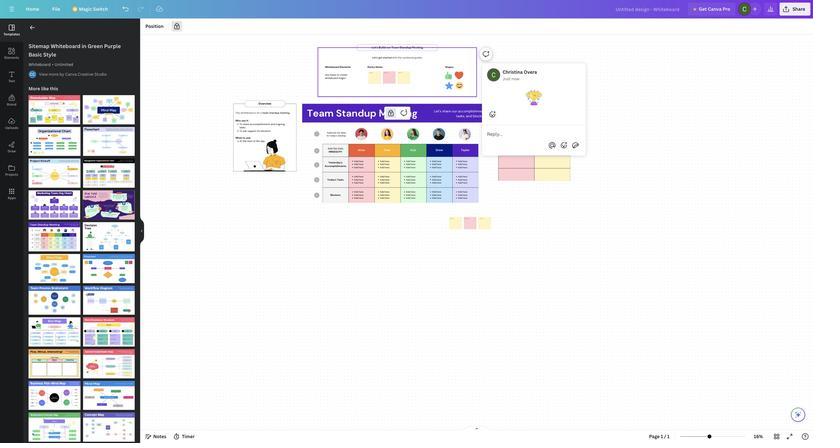 Task type: vqa. For each thing, say whether or not it's contained in the screenshot.
day
yes



Task type: locate. For each thing, give the bounding box(es) containing it.
1 vertical spatial elements
[[340, 65, 351, 68]]

0 vertical spatial notes
[[376, 65, 383, 68]]

for left a at top
[[257, 111, 260, 114]]

mind map brainstorm whiteboard in colorful style image
[[83, 95, 135, 124]]

standup
[[269, 111, 279, 114]]

to
[[337, 73, 339, 76], [243, 136, 245, 139]]

1 vertical spatial share
[[243, 122, 249, 126]]

share
[[442, 109, 451, 113], [243, 122, 249, 126]]

yesterday's accomplishments
[[325, 161, 347, 168]]

yesterday's
[[329, 161, 343, 164]]

share inside why use it: to share accomplishments and ongoing tasks to ask support for blockers
[[243, 122, 249, 126]]

whiteboard
[[51, 43, 80, 50], [29, 62, 51, 67], [325, 65, 339, 68]]

support
[[248, 129, 257, 132], [550, 147, 556, 150]]

1 horizontal spatial let's
[[434, 109, 442, 113]]

whiteboard up it:
[[241, 111, 254, 114]]

stakeholder map team whiteboard in green yellow purple trendy stickers style group
[[29, 91, 80, 124]]

0 vertical spatial and
[[466, 114, 472, 118]]

style
[[43, 51, 56, 58]]

whiteboard for whiteboard
[[29, 62, 51, 67]]

like
[[41, 85, 49, 92]]

1 horizontal spatial canva
[[709, 6, 722, 12]]

tasks,
[[456, 114, 465, 118]]

notes
[[376, 65, 383, 68], [153, 433, 166, 440]]

duplicate the table for today's standup.
[[327, 131, 346, 137]]

mm/dd/yy
[[329, 150, 342, 154]]

1 vertical spatial let's
[[434, 109, 442, 113]]

to up tasks
[[240, 122, 242, 126]]

page 1 / 1
[[650, 433, 670, 440]]

canva right by
[[65, 71, 77, 77]]

purple
[[104, 43, 121, 50]]

the right at
[[243, 140, 247, 143]]

0 horizontal spatial let's
[[372, 56, 378, 59]]

christina
[[503, 69, 523, 75]]

1
[[406, 108, 408, 113], [661, 433, 664, 440], [668, 433, 670, 440]]

start
[[247, 140, 253, 143]]

it:
[[246, 119, 249, 122]]

shapes
[[445, 65, 454, 68]]

0 vertical spatial share
[[442, 109, 451, 113]]

let's left get
[[372, 56, 378, 59]]

1 horizontal spatial to
[[337, 73, 339, 76]]

tasks
[[240, 126, 246, 129]]

whiteboard up style
[[51, 43, 80, 50]]

timer
[[182, 433, 195, 440]]

1 vertical spatial whiteboard
[[241, 111, 254, 114]]

2 horizontal spatial whiteboard
[[325, 65, 339, 68]]

to down tasks
[[240, 129, 242, 132]]

0 vertical spatial canva
[[709, 6, 722, 12]]

1 horizontal spatial elements
[[340, 65, 351, 68]]

elements up create
[[340, 65, 351, 68]]

remote meetings whiteboard in orange red basic style group
[[29, 218, 80, 251]]

work breakdown structure team whiteboard in red purple green trendy stickers style group
[[83, 314, 135, 347]]

today's
[[328, 178, 337, 181]]

1 vertical spatial for
[[257, 129, 260, 132]]

1 vertical spatial and
[[271, 122, 275, 126]]

get
[[700, 6, 707, 12]]

share button
[[780, 3, 811, 16]]

share down it:
[[243, 122, 249, 126]]

classroom time capsule whiteboard in violet pastel pink mint green style group
[[83, 187, 135, 220]]

canva creative studio element
[[29, 70, 36, 78]]

brainstorm concept map planning whiteboard in green purple blue simple colorful style image
[[29, 413, 80, 442]]

standup.
[[338, 134, 346, 137]]

the inside duplicate the table for today's standup.
[[337, 131, 340, 134]]

celebrating ideas and work image
[[526, 90, 542, 105]]

studio
[[95, 71, 107, 77]]

this
[[50, 85, 58, 92]]

1 horizontal spatial and
[[466, 114, 472, 118]]

support left needed
[[550, 147, 556, 150]]

and
[[466, 114, 472, 118], [271, 122, 275, 126]]

for inside why use it: to share accomplishments and ongoing tasks to ask support for blockers
[[257, 129, 260, 132]]

add here add here add here
[[354, 160, 364, 169], [380, 160, 390, 169], [406, 160, 416, 169], [432, 160, 442, 169], [458, 160, 468, 169], [354, 175, 364, 184], [380, 175, 390, 184], [406, 175, 416, 184], [432, 175, 442, 184], [458, 175, 468, 184], [354, 191, 364, 200], [380, 191, 390, 200], [406, 191, 416, 200], [432, 191, 442, 200], [458, 191, 468, 200]]

brand
[[7, 102, 16, 107]]

blockers
[[331, 194, 341, 197]]

team process brainstorm whiteboard in blue green modern professional style image
[[29, 286, 80, 315]]

notes left the timer button
[[153, 433, 166, 440]]

0 vertical spatial to
[[337, 73, 339, 76]]

general stakeholder map team whiteboard in red yellow purple trendy sticker style group
[[83, 345, 135, 378]]

the right of
[[256, 140, 260, 143]]

needed
[[556, 147, 562, 150]]

by
[[60, 71, 64, 77]]

1 vertical spatial to
[[243, 136, 245, 139]]

this whiteboard is for a team standup meeting .
[[235, 111, 290, 114]]

for
[[257, 111, 260, 114], [257, 129, 260, 132], [327, 134, 329, 137]]

workflow diagram planning whiteboard in purple blue modern professional style group
[[83, 282, 135, 315]]

0 vertical spatial elements
[[4, 55, 19, 60]]

1 horizontal spatial whiteboard
[[325, 76, 338, 80]]

christina overa list
[[480, 47, 589, 176]]

uploads
[[5, 125, 18, 130]]

and left ongoing
[[271, 122, 275, 126]]

cam
[[385, 148, 391, 152]]

0 vertical spatial whiteboard
[[325, 76, 338, 80]]

whiteboard up view
[[29, 62, 51, 67]]

flowchart whiteboard in orange blue minimal lines style image
[[83, 254, 135, 283]]

plus minus interesting education whiteboard in yellow orange green lined style image
[[29, 349, 80, 378]]

why use it: to share accomplishments and ongoing tasks to ask support for blockers
[[235, 119, 285, 132]]

2 vertical spatial for
[[327, 134, 329, 137]]

mind map brainstorm whiteboard in colorful style group
[[83, 91, 135, 124]]

business plan mind map brainstorm whiteboard in blue red modern professional style image
[[29, 381, 80, 410]]

apps button
[[0, 182, 23, 206]]

whiteboard inside use these to create whiteboard magic!
[[325, 76, 338, 80]]

and inside let's share our accomplishments, tasks, and blockers.
[[466, 114, 472, 118]]

site map team whiteboard in purple blue green friendly professional style image
[[29, 317, 80, 347]]

whiteboard up these
[[325, 65, 339, 68]]

let's inside let's share our accomplishments, tasks, and blockers.
[[434, 109, 442, 113]]

elements up text button
[[4, 55, 19, 60]]

0 horizontal spatial whiteboard
[[29, 62, 51, 67]]

magic
[[79, 6, 92, 12]]

and inside why use it: to share accomplishments and ongoing tasks to ask support for blockers
[[271, 122, 275, 126]]

0 horizontal spatial elements
[[4, 55, 19, 60]]

draw button
[[0, 135, 23, 159]]

2 horizontal spatial 1
[[668, 433, 670, 440]]

notes inside button
[[153, 433, 166, 440]]

/
[[665, 433, 667, 440]]

tasks
[[337, 178, 344, 181]]

add the date mm/dd/yy
[[328, 147, 344, 154]]

1 horizontal spatial whiteboard
[[51, 43, 80, 50]]

canva assistant image
[[795, 411, 803, 419]]

home link
[[21, 3, 44, 16]]

and down 'accomplishments,'
[[466, 114, 472, 118]]

support right ask
[[248, 129, 257, 132]]

Design title text field
[[611, 3, 686, 16]]

2 to from the top
[[240, 129, 242, 132]]

let's share our accomplishments, tasks, and blockers.
[[434, 109, 487, 118]]

now
[[512, 76, 520, 81]]

org chart whiteboard in yellow red basic style image
[[29, 127, 80, 156]]

get canva pro
[[700, 6, 731, 12]]

accomplishments
[[325, 164, 347, 168]]

whiteboard elements sticky notes shapes
[[325, 65, 454, 68]]

share inside let's share our accomplishments, tasks, and blockers.
[[442, 109, 451, 113]]

0 vertical spatial support
[[248, 129, 257, 132]]

16%
[[755, 433, 764, 440]]

to left "use:"
[[243, 136, 245, 139]]

1 horizontal spatial share
[[442, 109, 451, 113]]

share
[[793, 6, 806, 12]]

for inside duplicate the table for today's standup.
[[327, 134, 329, 137]]

mindmap brainstorm whiteboard in blue grey minimal lines style image
[[83, 381, 135, 410]]

file button
[[47, 3, 65, 16]]

1 vertical spatial to
[[240, 129, 242, 132]]

1 horizontal spatial support
[[550, 147, 556, 150]]

pro
[[723, 6, 731, 12]]

elements inside whiteboard elements sticky notes shapes
[[340, 65, 351, 68]]

main menu bar
[[0, 0, 814, 19]]

when to use: at the start of the day
[[235, 136, 265, 143]]

share left our
[[442, 109, 451, 113]]

specific
[[544, 147, 549, 150]]

switch
[[93, 6, 108, 12]]

0 horizontal spatial and
[[271, 122, 275, 126]]

whiteboard inside whiteboard elements sticky notes shapes
[[325, 65, 339, 68]]

1 vertical spatial support
[[550, 147, 556, 150]]

decision tree team whiteboard in green blue yellow simple colorful style image
[[83, 222, 135, 251]]

to inside when to use: at the start of the day
[[243, 136, 245, 139]]

work breakdown structure team whiteboard in red purple green trendy stickers style image
[[83, 317, 135, 347]]

0 vertical spatial for
[[257, 111, 260, 114]]

0 horizontal spatial to
[[243, 136, 245, 139]]

position button
[[143, 21, 166, 32]]

management org chart team whiteboard in black red green trendy sticker style image
[[83, 159, 135, 188]]

0 vertical spatial to
[[240, 122, 242, 126]]

0 horizontal spatial share
[[243, 122, 249, 126]]

0 horizontal spatial support
[[248, 129, 257, 132]]

whiteboard down these
[[325, 76, 338, 80]]

the up mm/dd/yy
[[334, 147, 337, 150]]

let's left our
[[434, 109, 442, 113]]

1 horizontal spatial notes
[[376, 65, 383, 68]]

here
[[562, 147, 565, 150], [359, 160, 364, 163], [385, 160, 390, 163], [411, 160, 416, 163], [437, 160, 442, 163], [463, 160, 468, 163], [359, 163, 364, 166], [385, 163, 390, 166], [411, 163, 416, 166], [437, 163, 442, 166], [463, 163, 468, 166], [359, 166, 364, 169], [385, 166, 390, 169], [411, 166, 416, 169], [437, 166, 442, 169], [463, 166, 468, 169], [359, 175, 364, 178], [385, 175, 390, 178], [411, 175, 416, 178], [437, 175, 442, 178], [463, 175, 468, 178], [359, 178, 364, 181], [385, 178, 390, 181], [411, 178, 416, 181], [437, 178, 442, 181], [463, 178, 468, 181], [359, 181, 364, 184], [385, 181, 390, 184], [411, 181, 416, 184], [437, 181, 442, 184], [463, 181, 468, 184], [359, 191, 364, 193], [385, 191, 390, 193], [411, 191, 416, 193], [437, 191, 442, 193], [463, 191, 468, 193], [359, 194, 364, 197], [385, 194, 390, 197], [411, 194, 416, 197], [437, 194, 442, 197], [463, 194, 468, 197], [359, 197, 364, 200], [385, 197, 390, 200], [411, 197, 416, 200], [437, 197, 442, 200], [463, 197, 468, 200]]

home
[[26, 6, 39, 12]]

sitemap whiteboard in green purple basic style
[[29, 43, 121, 58]]

1 vertical spatial notes
[[153, 433, 166, 440]]

for down duplicate
[[327, 134, 329, 137]]

brainstorm concept map planning whiteboard in green purple blue simple colorful style group
[[29, 409, 80, 442]]

add
[[328, 147, 333, 150], [540, 147, 543, 150], [354, 160, 359, 163], [380, 160, 385, 163], [406, 160, 411, 163], [432, 160, 437, 163], [458, 160, 463, 163], [354, 163, 359, 166], [380, 163, 385, 166], [406, 163, 411, 166], [432, 163, 437, 166], [458, 163, 463, 166], [354, 166, 359, 169], [380, 166, 385, 169], [406, 166, 411, 169], [432, 166, 437, 169], [458, 166, 463, 169], [354, 175, 359, 178], [380, 175, 385, 178], [406, 175, 411, 178], [432, 175, 437, 178], [458, 175, 463, 178], [354, 178, 359, 181], [380, 178, 385, 181], [406, 178, 411, 181], [432, 178, 437, 181], [458, 178, 463, 181], [354, 181, 359, 184], [380, 181, 385, 184], [406, 181, 411, 184], [432, 181, 437, 184], [458, 181, 463, 184], [354, 191, 359, 193], [380, 191, 385, 193], [406, 191, 411, 193], [432, 191, 437, 193], [458, 191, 463, 193], [354, 194, 359, 197], [380, 194, 385, 197], [406, 194, 411, 197], [432, 194, 437, 197], [458, 194, 463, 197], [354, 197, 359, 200], [380, 197, 385, 200], [406, 197, 411, 200], [432, 197, 437, 200], [458, 197, 463, 200]]

1 to from the top
[[240, 122, 242, 126]]

1 button
[[399, 108, 410, 118]]

day
[[261, 140, 265, 143]]

0 vertical spatial let's
[[372, 56, 378, 59]]

started
[[383, 56, 392, 59]]

remote meetings whiteboard in orange red basic style image
[[29, 222, 80, 251]]

for down accomplishments
[[257, 129, 260, 132]]

canva left pro
[[709, 6, 722, 12]]

0 horizontal spatial 1
[[406, 108, 408, 113]]

to right these
[[337, 73, 339, 76]]

to
[[240, 122, 242, 126], [240, 129, 242, 132]]

Reply draft. Add a reply or @mention. text field
[[487, 130, 581, 137]]

the up standup.
[[337, 131, 340, 134]]

0 horizontal spatial canva
[[65, 71, 77, 77]]

elements
[[4, 55, 19, 60], [340, 65, 351, 68]]

mindmap brainstorm whiteboard in blue grey minimal lines style group
[[83, 377, 135, 410]]

0 horizontal spatial notes
[[153, 433, 166, 440]]

brand button
[[0, 89, 23, 112]]

concept map planning whiteboard in purple green modern professional style image
[[83, 413, 135, 442]]

notes right sticky at the left top
[[376, 65, 383, 68]]



Task type: describe. For each thing, give the bounding box(es) containing it.
magic!
[[339, 76, 346, 80]]

basic
[[29, 51, 42, 58]]

magic switch button
[[68, 3, 113, 16]]

use these to create whiteboard magic!
[[325, 73, 347, 80]]

elements inside elements button
[[4, 55, 19, 60]]

canva creative studio image
[[29, 70, 36, 78]]

for for duplicate
[[327, 134, 329, 137]]

ongoing
[[276, 122, 285, 126]]

use
[[325, 73, 329, 76]]

overa
[[524, 69, 537, 75]]

canva inside main menu bar
[[709, 6, 722, 12]]

organizational chart team whiteboard in royal purple pastel purple friendly professional style image
[[29, 190, 80, 220]]

get
[[379, 56, 382, 59]]

whiteboard for whiteboard elements sticky notes shapes
[[325, 65, 339, 68]]

kyle
[[411, 148, 417, 152]]

duplicate
[[327, 131, 337, 134]]

view
[[39, 71, 48, 77]]

mind map whiteboard in blue and yellow simple brainstorm style group
[[29, 250, 80, 283]]

date
[[338, 147, 344, 150]]

view more by canva creative studio
[[39, 71, 107, 77]]

team
[[263, 111, 269, 114]]

apps
[[8, 196, 16, 200]]

site map team whiteboard in purple blue green friendly professional style group
[[29, 314, 80, 347]]

the right with
[[398, 56, 402, 59]]

guides.
[[415, 56, 423, 59]]

create
[[340, 73, 347, 76]]

green
[[88, 43, 103, 50]]

16% button
[[749, 431, 770, 442]]

1 horizontal spatial 1
[[661, 433, 664, 440]]

our
[[452, 109, 457, 113]]

stakeholder map team whiteboard in green yellow purple trendy stickers style image
[[29, 95, 80, 124]]

file
[[52, 6, 60, 12]]

business plan mind map brainstorm whiteboard in blue red modern professional style group
[[29, 377, 80, 410]]

in
[[82, 43, 86, 50]]

for for this
[[257, 111, 260, 114]]

with
[[392, 56, 397, 59]]

1 vertical spatial canva
[[65, 71, 77, 77]]

blockers.
[[473, 114, 487, 118]]

notes inside whiteboard elements sticky notes shapes
[[376, 65, 383, 68]]

the inside add the date mm/dd/yy
[[334, 147, 337, 150]]

view more by canva creative studio button
[[39, 71, 107, 78]]

show pages image
[[461, 426, 493, 431]]

more
[[49, 71, 59, 77]]

use:
[[246, 136, 251, 139]]

text
[[8, 79, 15, 83]]

aries
[[358, 148, 365, 152]]

classroom time capsule whiteboard in violet pastel pink mint green style image
[[83, 190, 135, 220]]

organizational chart team whiteboard in royal purple pastel purple friendly professional style group
[[29, 187, 80, 220]]

let's get started with the numbered guides.
[[372, 56, 423, 59]]

draw
[[8, 149, 16, 153]]

today's tasks
[[328, 178, 344, 181]]

project kickoff whiteboard in purple red basic style image
[[29, 159, 80, 188]]

templates
[[4, 32, 20, 36]]

let's for tasks,
[[434, 109, 442, 113]]

page
[[650, 433, 660, 440]]

uploads button
[[0, 112, 23, 135]]

sitemap
[[29, 43, 50, 50]]

workflow diagram planning whiteboard in purple blue modern professional style image
[[83, 286, 135, 315]]

add inside add the date mm/dd/yy
[[328, 147, 333, 150]]

christina overa just now
[[503, 69, 537, 81]]

use
[[241, 119, 246, 122]]

1 inside button
[[406, 108, 408, 113]]

to inside use these to create whiteboard magic!
[[337, 73, 339, 76]]

get canva pro button
[[688, 3, 736, 16]]

sticky
[[368, 65, 375, 68]]

support inside why use it: to share accomplishments and ongoing tasks to ask support for blockers
[[248, 129, 257, 132]]

text button
[[0, 65, 23, 89]]

templates button
[[0, 19, 23, 42]]

ask
[[243, 129, 247, 132]]

decision tree team whiteboard in green blue yellow simple colorful style group
[[83, 218, 135, 251]]

projects button
[[0, 159, 23, 182]]

accomplishments,
[[458, 109, 487, 113]]

why
[[235, 119, 241, 122]]

taylor
[[461, 148, 470, 152]]

plus minus interesting education whiteboard in yellow orange green lined style group
[[29, 345, 80, 378]]

whiteboard inside the sitemap whiteboard in green purple basic style
[[51, 43, 80, 50]]

flow chart whiteboard in red blue basic style image
[[83, 127, 135, 156]]

unlimited
[[55, 62, 73, 67]]

magic switch
[[79, 6, 108, 12]]

accomplishments
[[250, 122, 270, 126]]

concept map planning whiteboard in purple green modern professional style group
[[83, 409, 135, 442]]

flowchart whiteboard in orange blue minimal lines style group
[[83, 250, 135, 283]]

0 horizontal spatial whiteboard
[[241, 111, 254, 114]]

today's
[[330, 134, 337, 137]]

creative
[[78, 71, 94, 77]]

hide image
[[140, 215, 144, 246]]

a
[[261, 111, 262, 114]]

flow chart whiteboard in red blue basic style group
[[83, 123, 135, 156]]

org chart whiteboard in yellow red basic style group
[[29, 123, 80, 156]]

side panel tab list
[[0, 19, 23, 206]]

project kickoff whiteboard in purple red basic style group
[[29, 155, 80, 188]]

is
[[254, 111, 256, 114]]

add specific support needed here
[[540, 147, 565, 150]]

more
[[29, 85, 40, 92]]

position
[[146, 23, 164, 29]]

let's for the
[[372, 56, 378, 59]]

management org chart team whiteboard in black red green trendy sticker style group
[[83, 155, 135, 188]]

table
[[341, 131, 346, 134]]

team process brainstorm whiteboard in blue green modern professional style group
[[29, 282, 80, 315]]

mind map whiteboard in blue and yellow simple brainstorm style image
[[29, 254, 80, 283]]

this
[[235, 111, 240, 114]]

blockers
[[261, 129, 271, 132]]

general stakeholder map team whiteboard in red yellow purple trendy sticker style image
[[83, 349, 135, 378]]

just
[[503, 76, 511, 81]]

these
[[330, 73, 336, 76]]



